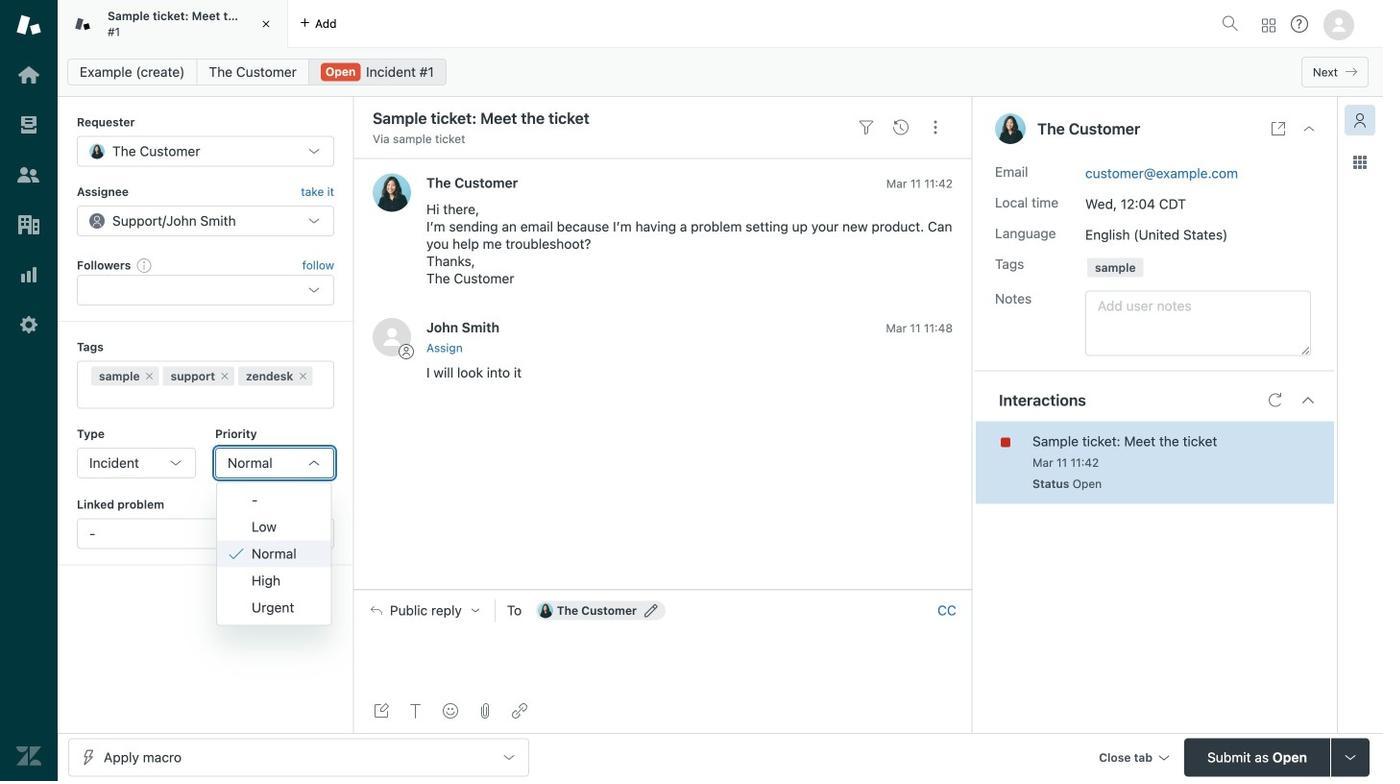 Task type: locate. For each thing, give the bounding box(es) containing it.
filter image
[[859, 120, 874, 135]]

events image
[[894, 120, 909, 135]]

remove image
[[144, 371, 155, 382], [297, 371, 309, 382]]

tab
[[58, 0, 288, 48]]

draft mode image
[[374, 703, 389, 719]]

1 vertical spatial avatar image
[[373, 318, 411, 356]]

view more details image
[[1271, 121, 1287, 136]]

remove image right remove image
[[297, 371, 309, 382]]

main element
[[0, 0, 58, 781]]

apps image
[[1353, 155, 1368, 170]]

edit user image
[[645, 604, 658, 617]]

insert emojis image
[[443, 703, 458, 719]]

customer context image
[[1353, 112, 1368, 128]]

3 option from the top
[[217, 567, 331, 594]]

list box
[[216, 482, 332, 626]]

option
[[217, 487, 331, 514], [217, 514, 331, 541], [217, 567, 331, 594], [217, 594, 331, 621]]

get help image
[[1291, 15, 1309, 33]]

1 horizontal spatial close image
[[1302, 121, 1317, 136]]

conversationlabel log
[[354, 158, 972, 589]]

avatar image
[[373, 173, 411, 212], [373, 318, 411, 356]]

format text image
[[408, 703, 424, 719]]

1 horizontal spatial remove image
[[297, 371, 309, 382]]

close image
[[257, 14, 276, 34], [1302, 121, 1317, 136]]

0 vertical spatial close image
[[257, 14, 276, 34]]

0 horizontal spatial remove image
[[144, 371, 155, 382]]

remove image left remove image
[[144, 371, 155, 382]]

1 remove image from the left
[[144, 371, 155, 382]]

ticket actions image
[[928, 120, 944, 135]]

0 vertical spatial avatar image
[[373, 173, 411, 212]]

0 horizontal spatial close image
[[257, 14, 276, 34]]



Task type: describe. For each thing, give the bounding box(es) containing it.
admin image
[[16, 312, 41, 337]]

tabs tab list
[[58, 0, 1215, 48]]

add link (cmd k) image
[[512, 703, 528, 719]]

user image
[[995, 113, 1026, 144]]

get started image
[[16, 62, 41, 87]]

hide composer image
[[655, 582, 671, 597]]

zendesk support image
[[16, 12, 41, 37]]

1 vertical spatial close image
[[1302, 121, 1317, 136]]

2 avatar image from the top
[[373, 318, 411, 356]]

1 option from the top
[[217, 487, 331, 514]]

2 option from the top
[[217, 514, 331, 541]]

1 avatar image from the top
[[373, 173, 411, 212]]

Mar 11 11:42 text field
[[1033, 456, 1099, 469]]

secondary element
[[58, 53, 1384, 91]]

info on adding followers image
[[137, 258, 152, 273]]

4 option from the top
[[217, 594, 331, 621]]

Add user notes text field
[[1086, 291, 1312, 356]]

zendesk products image
[[1263, 19, 1276, 32]]

customers image
[[16, 162, 41, 187]]

views image
[[16, 112, 41, 137]]

Mar 11 11:48 text field
[[886, 321, 953, 335]]

Subject field
[[369, 107, 846, 130]]

remove image
[[219, 371, 231, 382]]

add attachment image
[[478, 703, 493, 719]]

customer@example.com image
[[538, 603, 553, 618]]

displays possible ticket submission types image
[[1343, 750, 1359, 765]]

zendesk image
[[16, 744, 41, 769]]

Mar 11 11:42 text field
[[887, 177, 953, 190]]

organizations image
[[16, 212, 41, 237]]

reporting image
[[16, 262, 41, 287]]

2 remove image from the left
[[297, 371, 309, 382]]

close image inside tabs tab list
[[257, 14, 276, 34]]



Task type: vqa. For each thing, say whether or not it's contained in the screenshot.
dialog
no



